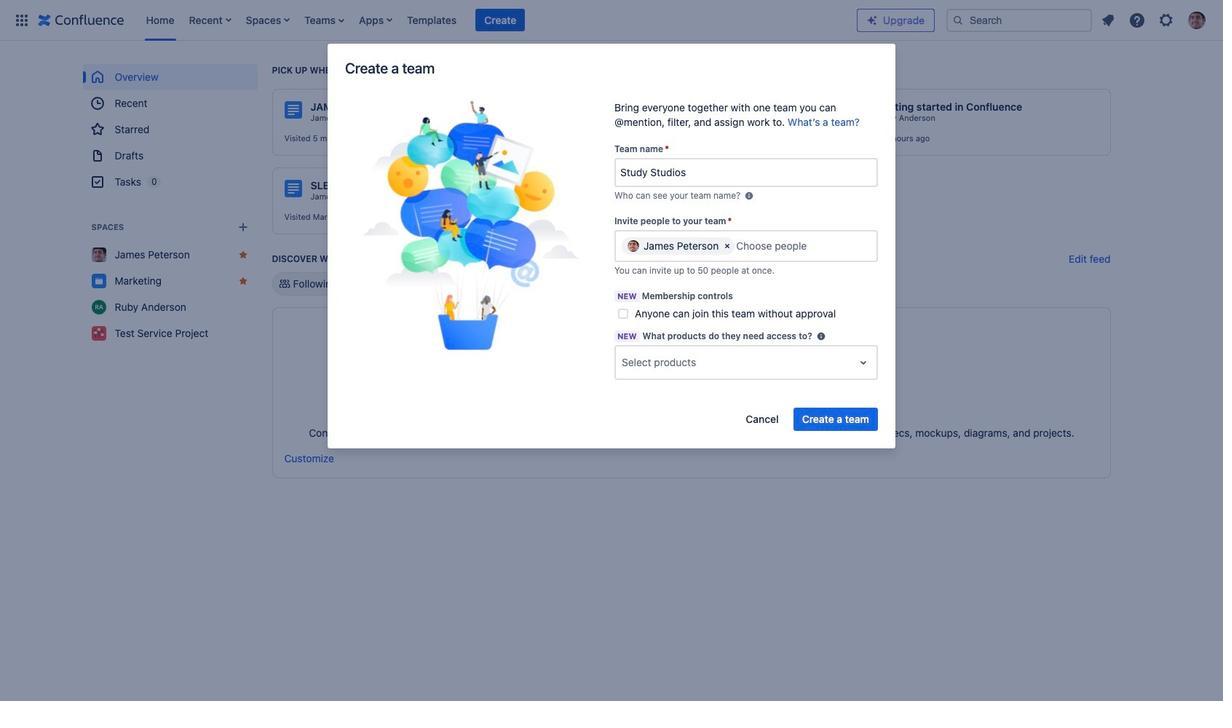 Task type: locate. For each thing, give the bounding box(es) containing it.
list item
[[185, 0, 236, 40], [300, 0, 349, 40], [476, 8, 525, 32]]

create a space image
[[234, 218, 252, 236]]

create a team element
[[346, 100, 596, 354]]

select from this list of atlassian products used by your organization. the addition of any new licenses may affect billing.{br}if you're not an admin, your product requests will be sent to one for approval.{br}access to these products will not be automatically granted for future members added to this team. image
[[815, 331, 827, 342]]

banner
[[0, 0, 1223, 41]]

unstar this space image
[[237, 249, 249, 261], [237, 275, 249, 287]]

Choose people text field
[[736, 239, 826, 253]]

:wave: image
[[851, 102, 869, 119], [851, 102, 869, 119]]

settings icon image
[[1158, 11, 1175, 29]]

group
[[83, 64, 257, 195]]

clear image
[[722, 240, 733, 252]]

open image
[[855, 354, 872, 371]]

2 horizontal spatial list item
[[476, 8, 525, 32]]

list
[[139, 0, 857, 40], [1095, 7, 1215, 33]]

Search field
[[947, 8, 1092, 32]]

1 unstar this space image from the top
[[237, 249, 249, 261]]

0 vertical spatial unstar this space image
[[237, 249, 249, 261]]

1 vertical spatial unstar this space image
[[237, 275, 249, 287]]

confluence image
[[38, 11, 124, 29], [38, 11, 124, 29]]

2 unstar this space image from the top
[[237, 275, 249, 287]]

1 horizontal spatial list
[[1095, 7, 1215, 33]]

None search field
[[947, 8, 1092, 32]]

your team name is visible to anyone in your organisation. it may be visible on work shared outside your organisation. image
[[744, 190, 755, 202]]



Task type: describe. For each thing, give the bounding box(es) containing it.
1 horizontal spatial list item
[[300, 0, 349, 40]]

list item inside the global element
[[476, 8, 525, 32]]

0 horizontal spatial list
[[139, 0, 857, 40]]

0 horizontal spatial list item
[[185, 0, 236, 40]]

e.g. HR Team, Redesign Project, Team Mango field
[[616, 159, 877, 186]]

search image
[[952, 14, 964, 26]]

premium image
[[867, 14, 878, 26]]

global element
[[9, 0, 857, 40]]

create a team image
[[362, 100, 580, 350]]



Task type: vqa. For each thing, say whether or not it's contained in the screenshot.
dialog
no



